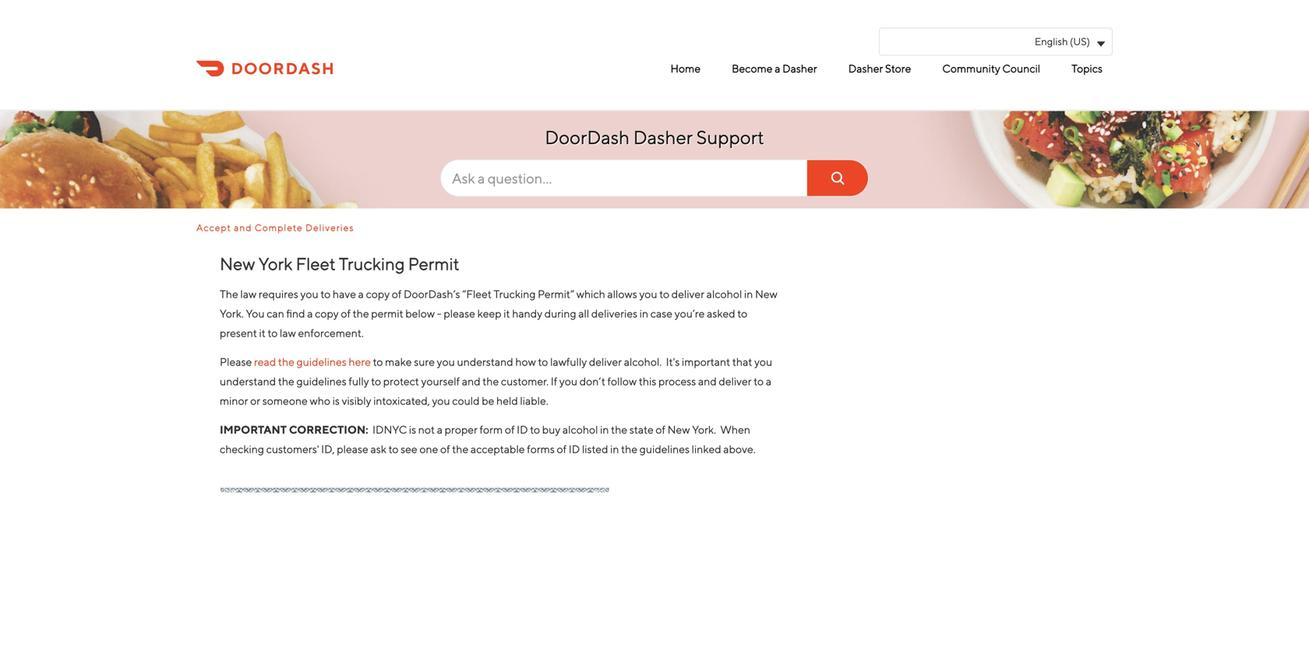 Task type: vqa. For each thing, say whether or not it's contained in the screenshot.
Accept and Complete Deliveries link
yes



Task type: locate. For each thing, give the bounding box(es) containing it.
trucking inside the law requires you to have a copy of doordash's "fleet trucking permit" which allows you to deliver alcohol in new york. you can find a copy of the permit below - please keep it handy during all deliveries in case you're asked to present it to law enforcement.
[[494, 288, 536, 300]]

1 vertical spatial trucking
[[494, 288, 536, 300]]

below
[[405, 307, 435, 320]]

0 vertical spatial copy
[[366, 288, 390, 300]]

ask
[[371, 443, 386, 456]]

you up the yourself
[[437, 355, 455, 368]]

protect
[[383, 375, 419, 388]]

0 vertical spatial alcohol
[[707, 288, 742, 300]]

become a dasher link
[[728, 56, 821, 81]]

deliveries
[[591, 307, 638, 320]]

proper
[[445, 423, 478, 436]]

permit
[[408, 254, 459, 274]]

trucking up have
[[339, 254, 405, 274]]

0 horizontal spatial copy
[[315, 307, 339, 320]]

understand up be
[[457, 355, 513, 368]]

copy up enforcement.
[[315, 307, 339, 320]]

0 horizontal spatial new
[[220, 254, 255, 274]]

0 horizontal spatial please
[[337, 443, 368, 456]]

dasher
[[783, 62, 817, 75], [848, 62, 883, 75], [633, 126, 693, 148]]

0 vertical spatial trucking
[[339, 254, 405, 274]]

please inside the law requires you to have a copy of doordash's "fleet trucking permit" which allows you to deliver alcohol in new york. you can find a copy of the permit below - please keep it handy during all deliveries in case you're asked to present it to law enforcement.
[[444, 307, 475, 320]]

and right accept
[[234, 222, 252, 233]]

keep
[[477, 307, 502, 320]]

dasher right become
[[783, 62, 817, 75]]

and up could
[[462, 375, 481, 388]]

alcohol up listed
[[563, 423, 598, 436]]

doordash's
[[404, 288, 460, 300]]

permit"
[[538, 288, 574, 300]]

law down find at the top left of the page
[[280, 327, 296, 339]]

to left have
[[321, 288, 331, 300]]

to right ask
[[389, 443, 399, 456]]

menu
[[436, 56, 1107, 81]]

to left buy
[[530, 423, 540, 436]]

the down proper
[[452, 443, 469, 456]]

1 vertical spatial id
[[569, 443, 580, 456]]

alcohol
[[707, 288, 742, 300], [563, 423, 598, 436]]

please right -
[[444, 307, 475, 320]]

the
[[220, 288, 238, 300]]

deliver up you're
[[672, 288, 705, 300]]

0 horizontal spatial law
[[240, 288, 257, 300]]

buy
[[542, 423, 561, 436]]

become a dasher
[[732, 62, 817, 75]]

1 horizontal spatial it
[[504, 307, 510, 320]]

here
[[349, 355, 371, 368]]

deliver
[[672, 288, 705, 300], [589, 355, 622, 368], [719, 375, 752, 388]]

council
[[1003, 62, 1040, 75]]

is not a
[[409, 423, 443, 436]]

you up case
[[639, 288, 657, 300]]

alcohol inside idnyc is not a proper form of id to buy alcohol in the state of new york.  when checking customers' id, please ask to see one of the acceptable forms of id listed in the guidelines linked above.
[[563, 423, 598, 436]]

1 horizontal spatial copy
[[366, 288, 390, 300]]

Preferred Language, English (US) button
[[879, 28, 1113, 56]]

state
[[630, 423, 654, 436]]

2 vertical spatial guidelines
[[640, 443, 690, 456]]

1 vertical spatial please
[[337, 443, 368, 456]]

copy up permit
[[366, 288, 390, 300]]

dasher up ask a question... text box
[[633, 126, 693, 148]]

2 horizontal spatial deliver
[[719, 375, 752, 388]]

please
[[444, 307, 475, 320], [337, 443, 368, 456]]

1 vertical spatial alcohol
[[563, 423, 598, 436]]

to right "asked"
[[738, 307, 748, 320]]

law right the
[[240, 288, 257, 300]]

and
[[234, 222, 252, 233], [462, 375, 481, 388], [698, 375, 717, 388]]

home link
[[667, 56, 705, 81]]

english
[[1035, 35, 1068, 48]]

correction:
[[289, 423, 368, 436]]

1 vertical spatial understand
[[220, 375, 276, 388]]

to
[[321, 288, 331, 300], [659, 288, 670, 300], [738, 307, 748, 320], [268, 327, 278, 339], [373, 355, 383, 368], [538, 355, 548, 368], [371, 375, 381, 388], [754, 375, 764, 388], [530, 423, 540, 436], [389, 443, 399, 456]]

you
[[300, 288, 319, 300], [639, 288, 657, 300], [437, 355, 455, 368], [754, 355, 772, 368], [559, 375, 578, 388], [432, 394, 450, 407]]

it down you
[[259, 327, 266, 339]]

0 vertical spatial guidelines
[[297, 355, 347, 368]]

a inside to make sure you understand how to lawfully deliver alcohol.  it's important that you understand the guidelines fully to protect yourself and the customer. if you don't follow this process and deliver to a minor or someone who is visibly intoxicated, you could be held liable.
[[766, 375, 772, 388]]

the
[[353, 307, 369, 320], [278, 355, 295, 368], [278, 375, 294, 388], [483, 375, 499, 388], [611, 423, 627, 436], [452, 443, 469, 456], [621, 443, 638, 456]]

1 horizontal spatial trucking
[[494, 288, 536, 300]]

important
[[220, 423, 287, 436]]

of right state
[[656, 423, 666, 436]]

1 horizontal spatial alcohol
[[707, 288, 742, 300]]

0 horizontal spatial it
[[259, 327, 266, 339]]

alcohol up "asked"
[[707, 288, 742, 300]]

community council
[[942, 62, 1040, 75]]

0 horizontal spatial dasher
[[633, 126, 693, 148]]

0 horizontal spatial understand
[[220, 375, 276, 388]]

guidelines
[[297, 355, 347, 368], [297, 375, 347, 388], [640, 443, 690, 456]]

trucking
[[339, 254, 405, 274], [494, 288, 536, 300]]

0 horizontal spatial id
[[517, 423, 528, 436]]

1 horizontal spatial new
[[668, 423, 690, 436]]

or
[[250, 394, 260, 407]]

id up forms
[[517, 423, 528, 436]]

doordash
[[545, 126, 630, 148]]

all
[[578, 307, 589, 320]]

the down have
[[353, 307, 369, 320]]

liable.
[[520, 394, 548, 407]]

you right if
[[559, 375, 578, 388]]

0 horizontal spatial and
[[234, 222, 252, 233]]

during
[[545, 307, 576, 320]]

could
[[452, 394, 480, 407]]

1 horizontal spatial deliver
[[672, 288, 705, 300]]

2 horizontal spatial new
[[755, 288, 778, 300]]

how
[[515, 355, 536, 368]]

0 vertical spatial it
[[504, 307, 510, 320]]

understand
[[457, 355, 513, 368], [220, 375, 276, 388]]

0 horizontal spatial alcohol
[[563, 423, 598, 436]]

the right read
[[278, 355, 295, 368]]

-
[[437, 307, 442, 320]]

support
[[697, 126, 764, 148]]

asked
[[707, 307, 735, 320]]

dasher left store on the top of the page
[[848, 62, 883, 75]]

don't
[[580, 375, 605, 388]]

doordash dasher support
[[545, 126, 764, 148]]

to right here
[[373, 355, 383, 368]]

guidelines up who
[[297, 375, 347, 388]]

one
[[420, 443, 438, 456]]

the law requires you to have a copy of doordash's "fleet trucking permit" which allows you to deliver alcohol in new york. you can find a copy of the permit below - please keep it handy during all deliveries in case you're asked to present it to law enforcement.
[[220, 288, 778, 339]]

1 vertical spatial guidelines
[[297, 375, 347, 388]]

requires
[[259, 288, 298, 300]]

home
[[671, 62, 701, 75]]

of down have
[[341, 307, 351, 320]]

topics link
[[1068, 56, 1107, 81]]

york.
[[220, 307, 244, 320]]

in up that
[[744, 288, 753, 300]]

1 horizontal spatial please
[[444, 307, 475, 320]]

guidelines down enforcement.
[[297, 355, 347, 368]]

of right form
[[505, 423, 515, 436]]

visibly
[[342, 394, 371, 407]]

1 vertical spatial new
[[755, 288, 778, 300]]

you're
[[675, 307, 705, 320]]

that
[[732, 355, 752, 368]]

if
[[551, 375, 557, 388]]

it right keep
[[504, 307, 510, 320]]

in left case
[[640, 307, 648, 320]]

of right one
[[440, 443, 450, 456]]

follow
[[608, 375, 637, 388]]

accept and complete deliveries link
[[196, 222, 360, 233]]

find
[[286, 307, 305, 320]]

and down important
[[698, 375, 717, 388]]

in
[[744, 288, 753, 300], [640, 307, 648, 320], [600, 423, 609, 436], [610, 443, 619, 456]]

1 vertical spatial deliver
[[589, 355, 622, 368]]

1 vertical spatial copy
[[315, 307, 339, 320]]

1 vertical spatial law
[[280, 327, 296, 339]]

understand up the or
[[220, 375, 276, 388]]

copy
[[366, 288, 390, 300], [315, 307, 339, 320]]

dasher store link
[[845, 56, 915, 81]]

english (us)
[[1035, 35, 1090, 48]]

of up permit
[[392, 288, 402, 300]]

2 vertical spatial new
[[668, 423, 690, 436]]

1 horizontal spatial law
[[280, 327, 296, 339]]

0 vertical spatial please
[[444, 307, 475, 320]]

of right forms
[[557, 443, 567, 456]]

deliver down that
[[719, 375, 752, 388]]

you
[[246, 307, 265, 320]]

trucking up the handy on the top
[[494, 288, 536, 300]]

0 vertical spatial law
[[240, 288, 257, 300]]

0 vertical spatial deliver
[[672, 288, 705, 300]]

id left listed
[[569, 443, 580, 456]]

0 vertical spatial understand
[[457, 355, 513, 368]]

deliver up don't
[[589, 355, 622, 368]]

new inside the law requires you to have a copy of doordash's "fleet trucking permit" which allows you to deliver alcohol in new york. you can find a copy of the permit below - please keep it handy during all deliveries in case you're asked to present it to law enforcement.
[[755, 288, 778, 300]]

2 vertical spatial deliver
[[719, 375, 752, 388]]

guidelines down state
[[640, 443, 690, 456]]

please right "id,"
[[337, 443, 368, 456]]



Task type: describe. For each thing, give the bounding box(es) containing it.
0 horizontal spatial deliver
[[589, 355, 622, 368]]

you down the yourself
[[432, 394, 450, 407]]

york
[[258, 254, 293, 274]]

minor
[[220, 394, 248, 407]]

new york fleet trucking permit
[[220, 254, 459, 274]]

topics
[[1072, 62, 1103, 75]]

store
[[885, 62, 911, 75]]

in up listed
[[600, 423, 609, 436]]

fleet
[[296, 254, 336, 274]]

when
[[720, 423, 750, 436]]

listed
[[582, 443, 608, 456]]

have
[[333, 288, 356, 300]]

the left state
[[611, 423, 627, 436]]

handy
[[512, 307, 542, 320]]

to right how
[[538, 355, 548, 368]]

accept
[[196, 222, 231, 233]]

"fleet
[[462, 288, 492, 300]]

0 vertical spatial id
[[517, 423, 528, 436]]

customers'
[[266, 443, 319, 456]]

you up find at the top left of the page
[[300, 288, 319, 300]]

0 vertical spatial new
[[220, 254, 255, 274]]

to up above.
[[754, 375, 764, 388]]

id,
[[321, 443, 335, 456]]

1 horizontal spatial id
[[569, 443, 580, 456]]

someone
[[262, 394, 308, 407]]

(us)
[[1070, 35, 1090, 48]]

intoxicated,
[[373, 394, 430, 407]]

alcohol inside the law requires you to have a copy of doordash's "fleet trucking permit" which allows you to deliver alcohol in new york. you can find a copy of the permit below - please keep it handy during all deliveries in case you're asked to present it to law enforcement.
[[707, 288, 742, 300]]

acceptable
[[471, 443, 525, 456]]

2 horizontal spatial dasher
[[848, 62, 883, 75]]

Ask a question... text field
[[440, 159, 869, 197]]

lawfully
[[550, 355, 587, 368]]

please read the guidelines here
[[220, 355, 371, 368]]

the up 'someone'
[[278, 375, 294, 388]]

present
[[220, 327, 257, 339]]

is
[[333, 394, 340, 407]]

dasher store
[[848, 62, 911, 75]]

guidelines inside to make sure you understand how to lawfully deliver alcohol.  it's important that you understand the guidelines fully to protect yourself and the customer. if you don't follow this process and deliver to a minor or someone who is visibly intoxicated, you could be held liable.
[[297, 375, 347, 388]]

new inside idnyc is not a proper form of id to buy alcohol in the state of new york.  when checking customers' id, please ask to see one of the acceptable forms of id listed in the guidelines linked above.
[[668, 423, 690, 436]]

1 horizontal spatial and
[[462, 375, 481, 388]]

2 horizontal spatial and
[[698, 375, 717, 388]]

1 vertical spatial it
[[259, 327, 266, 339]]

0 horizontal spatial trucking
[[339, 254, 405, 274]]

forms
[[527, 443, 555, 456]]

the down state
[[621, 443, 638, 456]]

to right fully
[[371, 375, 381, 388]]

process
[[659, 375, 696, 388]]

important
[[682, 355, 730, 368]]

read the guidelines here link
[[254, 355, 371, 368]]

above.
[[723, 443, 756, 456]]

guidelines inside idnyc is not a proper form of id to buy alcohol in the state of new york.  when checking customers' id, please ask to see one of the acceptable forms of id listed in the guidelines linked above.
[[640, 443, 690, 456]]

fully
[[349, 375, 369, 388]]

which
[[576, 288, 605, 300]]

who
[[310, 394, 330, 407]]

be
[[482, 394, 494, 407]]

menu containing home
[[436, 56, 1107, 81]]

you right that
[[754, 355, 772, 368]]

the up be
[[483, 375, 499, 388]]

please
[[220, 355, 252, 368]]

please inside idnyc is not a proper form of id to buy alcohol in the state of new york.  when checking customers' id, please ask to see one of the acceptable forms of id listed in the guidelines linked above.
[[337, 443, 368, 456]]

idnyc
[[373, 423, 407, 436]]

see
[[401, 443, 417, 456]]

community
[[942, 62, 1000, 75]]

can
[[267, 307, 284, 320]]

permit
[[371, 307, 403, 320]]

sure
[[414, 355, 435, 368]]

to up case
[[659, 288, 670, 300]]

read
[[254, 355, 276, 368]]

to make sure you understand how to lawfully deliver alcohol.  it's important that you understand the guidelines fully to protect yourself and the customer. if you don't follow this process and deliver to a minor or someone who is visibly intoxicated, you could be held liable.
[[220, 355, 772, 407]]

to down can
[[268, 327, 278, 339]]

customer.
[[501, 375, 549, 388]]

in right listed
[[610, 443, 619, 456]]

make
[[385, 355, 412, 368]]

checking
[[220, 443, 264, 456]]

the inside the law requires you to have a copy of doordash's "fleet trucking permit" which allows you to deliver alcohol in new york. you can find a copy of the permit below - please keep it handy during all deliveries in case you're asked to present it to law enforcement.
[[353, 307, 369, 320]]

form
[[480, 423, 503, 436]]

enforcement.
[[298, 327, 364, 339]]

1 horizontal spatial dasher
[[783, 62, 817, 75]]

1 horizontal spatial understand
[[457, 355, 513, 368]]

important correction:
[[220, 423, 368, 436]]

held
[[496, 394, 518, 407]]

linked
[[692, 443, 721, 456]]

case
[[651, 307, 673, 320]]

allows
[[607, 288, 637, 300]]

deliver inside the law requires you to have a copy of doordash's "fleet trucking permit" which allows you to deliver alcohol in new york. you can find a copy of the permit below - please keep it handy during all deliveries in case you're asked to present it to law enforcement.
[[672, 288, 705, 300]]

and inside the accept and complete deliveries link
[[234, 222, 252, 233]]

idnyc is not a proper form of id to buy alcohol in the state of new york.  when checking customers' id, please ask to see one of the acceptable forms of id listed in the guidelines linked above.
[[220, 423, 756, 456]]

user-added image image
[[220, 487, 609, 660]]

dasher help home image
[[196, 59, 333, 78]]

deliveries
[[305, 222, 354, 233]]

yourself
[[421, 375, 460, 388]]

community council link
[[939, 56, 1044, 81]]

this
[[639, 375, 656, 388]]



